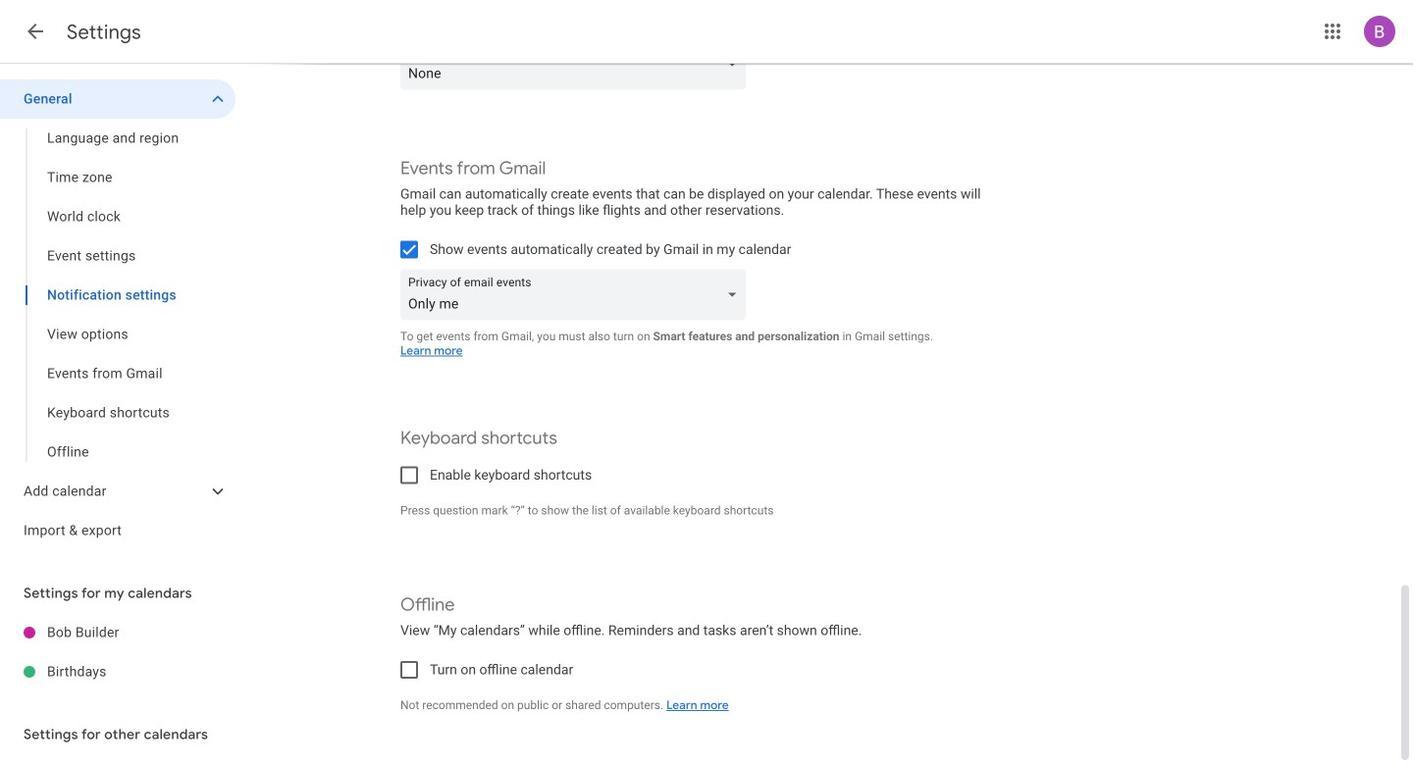Task type: describe. For each thing, give the bounding box(es) containing it.
1 tree from the top
[[0, 79, 236, 551]]

bob builder tree item
[[0, 613, 236, 653]]



Task type: vqa. For each thing, say whether or not it's contained in the screenshot.
2nd to from right
no



Task type: locate. For each thing, give the bounding box(es) containing it.
heading
[[67, 20, 141, 45]]

birthdays tree item
[[0, 653, 236, 692]]

1 vertical spatial tree
[[0, 613, 236, 692]]

group
[[0, 119, 236, 472]]

0 vertical spatial tree
[[0, 79, 236, 551]]

general tree item
[[0, 79, 236, 119]]

None field
[[400, 39, 754, 90], [400, 269, 754, 320], [400, 39, 754, 90], [400, 269, 754, 320]]

go back image
[[24, 20, 47, 43]]

tree
[[0, 79, 236, 551], [0, 613, 236, 692]]

2 tree from the top
[[0, 613, 236, 692]]



